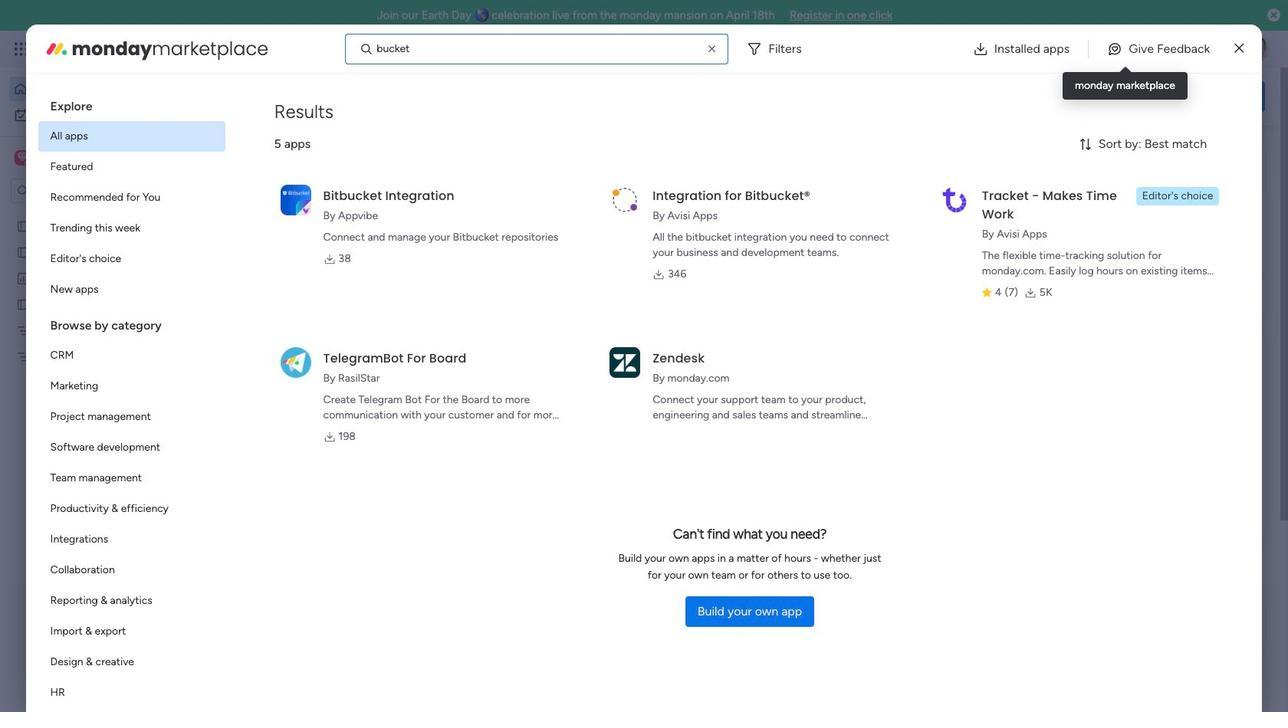 Task type: describe. For each thing, give the bounding box(es) containing it.
update feed image
[[1050, 41, 1066, 57]]

dapulse x slim image
[[1243, 142, 1261, 160]]

help image
[[1189, 41, 1205, 57]]

see plans image
[[255, 41, 268, 58]]

0 horizontal spatial monday marketplace image
[[44, 36, 69, 61]]

terry turtle image
[[1246, 37, 1271, 61]]

2 heading from the top
[[38, 305, 225, 341]]

notifications image
[[1017, 41, 1032, 57]]

workspace image
[[17, 150, 27, 166]]

select product image
[[14, 41, 29, 57]]

workspace selection element
[[15, 149, 128, 169]]

1 public board image from the top
[[16, 245, 31, 259]]

quick search results list box
[[237, 174, 999, 565]]

Search in workspace field
[[32, 182, 128, 200]]



Task type: locate. For each thing, give the bounding box(es) containing it.
1 heading from the top
[[38, 86, 225, 121]]

app logo image
[[281, 185, 311, 215], [610, 185, 641, 215], [940, 185, 970, 215], [281, 347, 311, 378], [610, 347, 641, 378]]

check circle image
[[1059, 194, 1069, 206]]

monday marketplace image
[[44, 36, 69, 61], [1118, 41, 1133, 57]]

list box
[[38, 86, 225, 713], [0, 210, 196, 577]]

option
[[9, 77, 186, 101], [9, 103, 186, 127], [38, 121, 225, 152], [38, 152, 225, 183], [38, 183, 225, 213], [0, 212, 196, 215], [38, 213, 225, 244], [38, 244, 225, 275], [38, 275, 225, 305], [38, 341, 225, 371], [38, 371, 225, 402], [38, 402, 225, 433], [38, 433, 225, 463], [38, 463, 225, 494], [38, 494, 225, 525], [38, 525, 225, 555], [38, 555, 225, 586], [38, 586, 225, 617], [38, 617, 225, 648], [38, 648, 225, 678], [38, 678, 225, 709]]

heading
[[38, 86, 225, 121], [38, 305, 225, 341]]

1 vertical spatial heading
[[38, 305, 225, 341]]

getting started element
[[1036, 590, 1266, 651]]

2 public board image from the top
[[16, 297, 31, 312]]

public board image down public board image at the top left of page
[[16, 245, 31, 259]]

workspace image
[[15, 150, 30, 166]]

monday marketplace image right invite members icon
[[1118, 41, 1133, 57]]

invite members image
[[1084, 41, 1099, 57]]

0 vertical spatial heading
[[38, 86, 225, 121]]

1 horizontal spatial monday marketplace image
[[1118, 41, 1133, 57]]

public board image down public dashboard image
[[16, 297, 31, 312]]

help center element
[[1036, 664, 1266, 713]]

public dashboard image
[[16, 271, 31, 285]]

public board image
[[16, 219, 31, 233]]

v2 bolt switch image
[[1168, 88, 1177, 105]]

dapulse x slim image
[[1236, 40, 1245, 58]]

circle o image
[[1059, 253, 1069, 265]]

search everything image
[[1155, 41, 1171, 57]]

monday marketplace image right select product icon
[[44, 36, 69, 61]]

1 vertical spatial public board image
[[16, 297, 31, 312]]

v2 user feedback image
[[1048, 88, 1060, 105]]

0 vertical spatial public board image
[[16, 245, 31, 259]]

public board image
[[16, 245, 31, 259], [16, 297, 31, 312]]

2 image
[[1062, 31, 1076, 49]]



